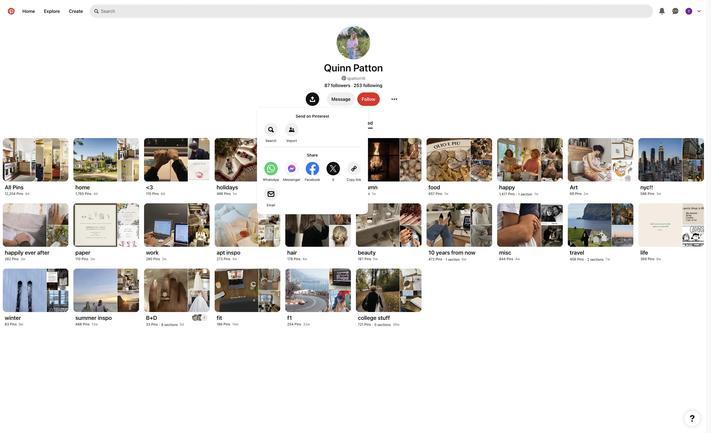 Task type: vqa. For each thing, say whether or not it's contained in the screenshot.
Continue with Facebook button
no



Task type: describe. For each thing, give the bounding box(es) containing it.
follow
[[362, 97, 376, 102]]

pins inside the food 657 pins 1w
[[436, 192, 443, 196]]

quinn patton
[[324, 62, 383, 74]]

sections inside 33 pins · 8 sections 5d
[[165, 323, 178, 327]]

travel 456 pins · 2 sections 7w
[[570, 250, 611, 262]]

pins inside happy 1,417 pins · 1 section 1w
[[509, 192, 515, 196]]

10 years from now 472 pins · 1 section 6w
[[429, 250, 476, 262]]

work 280 pins 3w
[[146, 250, 167, 262]]

Search text field
[[101, 4, 654, 18]]

autumn
[[358, 184, 378, 191]]

2 life image from the top
[[683, 225, 705, 247]]

pins inside hair 178 pins 4w
[[294, 257, 301, 262]]

2w
[[584, 192, 589, 196]]

5
[[375, 323, 377, 327]]

winter
[[5, 315, 21, 322]]

1 happily ever after image from the top
[[47, 204, 68, 225]]

followers
[[331, 83, 351, 88]]

send on pinterest
[[296, 114, 330, 119]]

4w for hair
[[303, 257, 308, 262]]

facebook
[[305, 178, 320, 182]]

section inside 10 years from now 472 pins · 1 section 6w
[[449, 258, 460, 262]]

1 inside happy 1,417 pins · 1 section 1w
[[519, 193, 520, 197]]

178
[[288, 257, 293, 262]]

holidays 486 pins 1w
[[217, 184, 238, 196]]

1 fashion image from the top
[[330, 138, 351, 160]]

486
[[217, 192, 223, 196]]

2 fashion image from the top
[[330, 160, 351, 182]]

share on twitter image
[[327, 162, 340, 176]]

search icon image
[[94, 9, 99, 13]]

inspo for summer inspo
[[98, 315, 112, 322]]

1 autumn image from the top
[[401, 138, 422, 160]]

qpatton18 image
[[337, 26, 371, 59]]

college stuff 721 pins · 5 sections 36w
[[358, 315, 400, 327]]

fit 186 pins 14w
[[217, 315, 239, 327]]

280
[[146, 257, 153, 262]]

472
[[429, 258, 435, 262]]

beauty
[[358, 250, 376, 256]]

pins inside holidays 486 pins 1w
[[224, 192, 231, 196]]

32w
[[304, 323, 310, 327]]

3w for nyc!!
[[657, 192, 662, 196]]

on
[[307, 114, 311, 119]]

home
[[75, 184, 90, 191]]

2 happy image from the top
[[542, 160, 563, 182]]

pins inside f1 254 pins 32w
[[295, 323, 302, 327]]

2
[[588, 258, 590, 262]]

fit
[[217, 315, 222, 322]]

all pins 12,204 pins 4d
[[5, 184, 29, 196]]

4 allpins image from the left
[[28, 138, 60, 182]]

36w
[[393, 323, 400, 327]]

2 home image from the top
[[118, 160, 139, 182]]

2 paper image from the top
[[118, 225, 139, 247]]

patton
[[354, 62, 383, 74]]

1 happy image from the top
[[542, 138, 563, 160]]

hair
[[288, 250, 297, 256]]

456
[[570, 258, 577, 262]]

messenger
[[283, 178, 301, 182]]

pins inside <3 115 pins 6d
[[152, 192, 159, 196]]

· inside 10 years from now 472 pins · 1 section 6w
[[444, 257, 445, 262]]

2 fit image from the top
[[259, 291, 281, 313]]

3w for paper
[[90, 257, 95, 262]]

1 life image from the top
[[683, 204, 705, 225]]

copy link
[[347, 178, 362, 182]]

apt
[[217, 250, 225, 256]]

115
[[146, 192, 151, 196]]

home 1,765 pins 4d
[[75, 184, 98, 196]]

3w for work
[[162, 257, 167, 262]]

5w
[[374, 257, 378, 262]]

from
[[452, 250, 464, 256]]

1,417
[[500, 192, 508, 196]]

1 b+d image from the top
[[188, 269, 210, 291]]

paper 110 pins 3w
[[75, 250, 95, 262]]

apt inspo 273 pins 4w
[[217, 250, 241, 262]]

paper
[[75, 250, 90, 256]]

pins inside autumn pins 1w
[[364, 192, 370, 196]]

1w inside happy 1,417 pins · 1 section 1w
[[535, 192, 539, 196]]

657
[[429, 192, 435, 196]]

2 b+d image from the top
[[188, 291, 210, 313]]

art 68 pins 2w
[[570, 184, 589, 196]]

pins inside winter 83 pins 9w
[[10, 323, 17, 327]]

1 summer inspo image from the top
[[118, 269, 139, 291]]

ever
[[25, 250, 36, 256]]

1 college stuff image from the top
[[401, 269, 422, 291]]

pins inside apt inspo 273 pins 4w
[[224, 257, 231, 262]]

pins inside fit 186 pins 14w
[[224, 323, 230, 327]]

link
[[356, 178, 362, 182]]

2 misc image from the top
[[542, 225, 563, 247]]

110
[[75, 257, 81, 262]]

5 allpins image from the left
[[36, 138, 68, 182]]

2 beauty image from the top
[[401, 225, 422, 247]]

pins inside beauty 187 pins 5w
[[365, 257, 372, 262]]

after
[[37, 250, 50, 256]]

4w inside apt inspo 273 pins 4w
[[233, 257, 237, 262]]

2 f1 image from the top
[[330, 291, 351, 313]]

1w inside autumn pins 1w
[[372, 192, 376, 196]]

186
[[217, 323, 223, 327]]

share on email image
[[265, 188, 278, 201]]

winter 83 pins 9w
[[5, 315, 23, 327]]

quinn
[[324, 62, 352, 74]]

4w for misc
[[516, 257, 521, 262]]

explore link
[[40, 4, 64, 18]]

sections inside college stuff 721 pins · 5 sections 36w
[[378, 323, 391, 327]]

b+d
[[146, 315, 157, 322]]

nyc!!
[[641, 184, 654, 191]]

section inside happy 1,417 pins · 1 section 1w
[[521, 193, 533, 197]]

254
[[288, 323, 294, 327]]

1 allpins image from the left
[[3, 138, 35, 182]]

pins inside college stuff 721 pins · 5 sections 36w
[[365, 323, 372, 327]]

1 f1 image from the top
[[330, 269, 351, 291]]

hair 178 pins 4w
[[288, 250, 308, 262]]

4d inside all pins 12,204 pins 4d
[[25, 192, 29, 196]]

· left 8
[[159, 323, 160, 327]]

273
[[217, 257, 223, 262]]

1 food image from the top
[[471, 138, 493, 160]]

1 paper image from the top
[[118, 204, 139, 225]]

pins inside paper 110 pins 3w
[[82, 257, 88, 262]]

2 10 years from now image from the top
[[471, 225, 493, 247]]

<3 115 pins 6d
[[146, 184, 165, 196]]

13w
[[92, 323, 98, 327]]

happy
[[500, 184, 516, 191]]

home link
[[18, 4, 40, 18]]

· inside 87 followers · 253 following
[[352, 83, 353, 88]]



Task type: locate. For each thing, give the bounding box(es) containing it.
· inside travel 456 pins · 2 sections 7w
[[586, 257, 587, 262]]

4w
[[233, 257, 237, 262], [303, 257, 308, 262], [516, 257, 521, 262]]

years
[[437, 250, 451, 256]]

1 vertical spatial misc image
[[542, 225, 563, 247]]

253
[[354, 83, 363, 88]]

2 work image from the top
[[188, 225, 210, 247]]

hair image
[[330, 204, 351, 225], [330, 225, 351, 247]]

0 vertical spatial travel image
[[613, 204, 634, 225]]

work image
[[188, 204, 210, 225], [188, 225, 210, 247]]

section right 1,417
[[521, 193, 533, 197]]

0 horizontal spatial section
[[449, 258, 460, 262]]

1 apt inspo image from the top
[[259, 204, 281, 225]]

1w inside holidays 486 pins 1w
[[233, 192, 237, 196]]

0 horizontal spatial 1
[[446, 258, 448, 262]]

0 vertical spatial winter image
[[47, 269, 68, 291]]

3 4w from the left
[[516, 257, 521, 262]]

fashion image up share on twitter image
[[330, 138, 351, 160]]

b+d image
[[188, 269, 210, 291], [188, 291, 210, 313]]

pins right 657
[[436, 192, 443, 196]]

0 vertical spatial inspo
[[227, 250, 241, 256]]

pins inside happily ever after 282 pins 3w
[[12, 257, 19, 262]]

winter image
[[47, 269, 68, 291], [47, 291, 68, 313]]

sections right 8
[[165, 323, 178, 327]]

all
[[5, 184, 11, 191]]

68
[[570, 192, 575, 196]]

search
[[266, 139, 277, 143]]

1 horizontal spatial 4d
[[94, 192, 98, 196]]

pins down autumn
[[364, 192, 370, 196]]

pins inside 'home 1,765 pins 4d'
[[85, 192, 92, 196]]

pins right 254
[[295, 323, 302, 327]]

2 horizontal spatial sections
[[591, 258, 604, 262]]

holidays image
[[259, 138, 281, 160], [259, 160, 281, 182]]

1 down 'years'
[[446, 258, 448, 262]]

autumn image
[[401, 138, 422, 160], [401, 160, 422, 182]]

apt inspo image
[[259, 204, 281, 225], [259, 225, 281, 247]]

<3
[[146, 184, 153, 191]]

1 home image from the top
[[118, 138, 139, 160]]

1 art image from the top
[[613, 138, 634, 160]]

0 vertical spatial b+d image
[[188, 269, 210, 291]]

2 apt inspo image from the top
[[259, 225, 281, 247]]

food 657 pins 1w
[[429, 184, 449, 196]]

1 vertical spatial 10 years from now image
[[471, 225, 493, 247]]

pins right 178
[[294, 257, 301, 262]]

import
[[287, 139, 297, 143]]

pins right 115
[[152, 192, 159, 196]]

f1 image
[[330, 269, 351, 291], [330, 291, 351, 313]]

4w right 178
[[303, 257, 308, 262]]

happily ever after image
[[47, 204, 68, 225], [47, 225, 68, 247]]

pins right 33 on the bottom of page
[[151, 323, 158, 327]]

inspo inside summer inspo 488 pins 13w
[[98, 315, 112, 322]]

beauty 187 pins 5w
[[358, 250, 378, 262]]

1 vertical spatial happy image
[[542, 160, 563, 182]]

3w down paper
[[90, 257, 95, 262]]

inspo for apt inspo
[[227, 250, 241, 256]]

whatsapp
[[263, 178, 279, 182]]

0 horizontal spatial sections
[[165, 323, 178, 327]]

1 vertical spatial art image
[[613, 160, 634, 182]]

1 horizontal spatial 4w
[[303, 257, 308, 262]]

1 vertical spatial travel image
[[613, 225, 634, 247]]

1 horizontal spatial 1
[[519, 193, 520, 197]]

summer inspo image
[[118, 269, 139, 291], [118, 291, 139, 313]]

nyc!! 586 pins 3w
[[641, 184, 662, 196]]

food image
[[471, 138, 493, 160], [471, 160, 493, 182]]

1 right 1,417
[[519, 193, 520, 197]]

pins right 273
[[224, 257, 231, 262]]

8w
[[657, 257, 662, 262]]

3w down ever
[[21, 257, 25, 262]]

fashion image
[[330, 138, 351, 160], [330, 160, 351, 182]]

0 vertical spatial 1
[[519, 193, 520, 197]]

<3 image
[[188, 138, 210, 160], [188, 160, 210, 182]]

pins inside work 280 pins 3w
[[153, 257, 160, 262]]

1 4w from the left
[[233, 257, 237, 262]]

2 happily ever after image from the top
[[47, 225, 68, 247]]

1 horizontal spatial section
[[521, 193, 533, 197]]

3w right 586
[[657, 192, 662, 196]]

holidays image left share on messenger icon
[[259, 160, 281, 182]]

fit image
[[259, 269, 281, 291], [259, 291, 281, 313]]

pins right 472
[[436, 258, 443, 262]]

1 10 years from now image from the top
[[471, 204, 493, 225]]

1
[[519, 193, 520, 197], [446, 258, 448, 262]]

· left 253
[[352, 83, 353, 88]]

· left 5
[[373, 323, 374, 327]]

0 vertical spatial beauty image
[[401, 204, 422, 225]]

email
[[267, 203, 276, 208]]

1 inside 10 years from now 472 pins · 1 section 6w
[[446, 258, 448, 262]]

187
[[358, 257, 364, 262]]

8
[[161, 323, 164, 327]]

pins right 280
[[153, 257, 160, 262]]

33
[[146, 323, 150, 327]]

· left 2
[[586, 257, 587, 262]]

83
[[5, 323, 9, 327]]

inspo right apt
[[227, 250, 241, 256]]

0 vertical spatial life image
[[683, 204, 705, 225]]

saved
[[360, 121, 373, 126]]

pins right 12,204
[[17, 192, 23, 196]]

share on messenger image
[[285, 162, 299, 176]]

0 vertical spatial summer inspo image
[[118, 269, 139, 291]]

follow button
[[358, 93, 380, 106]]

pinterest
[[312, 114, 330, 119]]

pins right 68
[[576, 192, 582, 196]]

12,204
[[5, 192, 16, 196]]

misc
[[500, 250, 512, 256]]

1 vertical spatial autumn image
[[401, 160, 422, 182]]

1 horizontal spatial inspo
[[227, 250, 241, 256]]

inspo
[[227, 250, 241, 256], [98, 315, 112, 322]]

pins inside summer inspo 488 pins 13w
[[83, 323, 90, 327]]

2 allpins image from the left
[[11, 138, 44, 182]]

send
[[296, 114, 306, 119]]

1 misc image from the top
[[542, 204, 563, 225]]

1 work image from the top
[[188, 204, 210, 225]]

life 369 pins 8w
[[641, 250, 662, 262]]

pins down holidays on the top of page
[[224, 192, 231, 196]]

izzy gray image
[[201, 315, 208, 322]]

10 years from now image
[[471, 204, 493, 225], [471, 225, 493, 247]]

pins inside 33 pins · 8 sections 5d
[[151, 323, 158, 327]]

pins down happy
[[509, 192, 515, 196]]

1 vertical spatial f1 image
[[330, 291, 351, 313]]

1 fit image from the top
[[259, 269, 281, 291]]

0 vertical spatial food image
[[471, 138, 493, 160]]

1 vertical spatial fashion image
[[330, 160, 351, 182]]

following
[[364, 83, 383, 88]]

586
[[641, 192, 648, 196]]

art image
[[613, 138, 634, 160], [613, 160, 634, 182]]

0 horizontal spatial inspo
[[98, 315, 112, 322]]

1 vertical spatial 1
[[446, 258, 448, 262]]

0 vertical spatial happily ever after image
[[47, 204, 68, 225]]

0 vertical spatial work image
[[188, 204, 210, 225]]

0 vertical spatial 10 years from now image
[[471, 204, 493, 225]]

pins right 456
[[578, 258, 585, 262]]

beauty image
[[401, 204, 422, 225], [401, 225, 422, 247]]

1 vertical spatial holidays image
[[259, 160, 281, 182]]

home image
[[118, 138, 139, 160], [118, 160, 139, 182]]

1 winter image from the top
[[47, 269, 68, 291]]

87 followers · 253 following
[[325, 83, 383, 88]]

1 vertical spatial home image
[[118, 160, 139, 182]]

pins inside 10 years from now 472 pins · 1 section 6w
[[436, 258, 443, 262]]

6d
[[161, 192, 165, 196]]

1 vertical spatial work image
[[188, 225, 210, 247]]

3w inside nyc!! 586 pins 3w
[[657, 192, 662, 196]]

9w
[[19, 323, 23, 327]]

create link
[[64, 4, 88, 18]]

0 vertical spatial f1 image
[[330, 269, 351, 291]]

0 vertical spatial hair image
[[330, 204, 351, 225]]

2 winter image from the top
[[47, 291, 68, 313]]

10
[[429, 250, 435, 256]]

pins inside 'misc 844 pins 4w'
[[507, 257, 514, 262]]

1 vertical spatial life image
[[683, 225, 705, 247]]

1 beauty image from the top
[[401, 204, 422, 225]]

4d inside 'home 1,765 pins 4d'
[[94, 192, 98, 196]]

2 college stuff image from the top
[[401, 291, 422, 313]]

f1 254 pins 32w
[[288, 315, 310, 327]]

1 vertical spatial fit image
[[259, 291, 281, 313]]

· inside happy 1,417 pins · 1 section 1w
[[517, 192, 518, 197]]

· inside college stuff 721 pins · 5 sections 36w
[[373, 323, 374, 327]]

0 horizontal spatial 4w
[[233, 257, 237, 262]]

holidays image left import
[[259, 138, 281, 160]]

4w right 844
[[516, 257, 521, 262]]

autumn pins 1w
[[358, 184, 378, 196]]

1 vertical spatial summer inspo image
[[118, 291, 139, 313]]

6w
[[462, 258, 467, 262]]

stuff
[[378, 315, 390, 322]]

work
[[146, 250, 159, 256]]

pins right 186
[[224, 323, 230, 327]]

2 4w from the left
[[303, 257, 308, 262]]

0 vertical spatial <3 image
[[188, 138, 210, 160]]

1 vertical spatial hair image
[[330, 225, 351, 247]]

7w
[[606, 258, 611, 262]]

4w inside hair 178 pins 4w
[[303, 257, 308, 262]]

fashion image left 'link'
[[330, 160, 351, 182]]

0 vertical spatial misc image
[[542, 204, 563, 225]]

quinn patton image
[[192, 315, 199, 322]]

1 vertical spatial inspo
[[98, 315, 112, 322]]

3 allpins image from the left
[[19, 138, 52, 182]]

4d right 1,765
[[94, 192, 98, 196]]

2 hair image from the top
[[330, 225, 351, 247]]

tyler black image
[[686, 8, 693, 15]]

0 vertical spatial fashion image
[[330, 138, 351, 160]]

misc 844 pins 4w
[[500, 250, 521, 262]]

1 vertical spatial nyc!! image
[[683, 160, 705, 182]]

1 holidays image from the top
[[259, 138, 281, 160]]

share on facebook image
[[306, 162, 320, 176]]

3w inside paper 110 pins 3w
[[90, 257, 95, 262]]

1 vertical spatial winter image
[[47, 291, 68, 313]]

0 vertical spatial art image
[[613, 138, 634, 160]]

4w inside 'misc 844 pins 4w'
[[516, 257, 521, 262]]

inspo inside apt inspo 273 pins 4w
[[227, 250, 241, 256]]

section down "from"
[[449, 258, 460, 262]]

pins right 586
[[649, 192, 655, 196]]

0 horizontal spatial 4d
[[25, 192, 29, 196]]

1 4d from the left
[[25, 192, 29, 196]]

1w inside the food 657 pins 1w
[[445, 192, 449, 196]]

pins down happily
[[12, 257, 19, 262]]

pins down home
[[85, 192, 92, 196]]

0 vertical spatial holidays image
[[259, 138, 281, 160]]

4w right 273
[[233, 257, 237, 262]]

life image
[[683, 204, 705, 225], [683, 225, 705, 247]]

·
[[352, 83, 353, 88], [517, 192, 518, 197], [444, 257, 445, 262], [586, 257, 587, 262], [159, 323, 160, 327], [373, 323, 374, 327]]

0 vertical spatial home image
[[118, 138, 139, 160]]

sections inside travel 456 pins · 2 sections 7w
[[591, 258, 604, 262]]

pins right 844
[[507, 257, 514, 262]]

pins inside art 68 pins 2w
[[576, 192, 582, 196]]

2 summer inspo image from the top
[[118, 291, 139, 313]]

3w inside work 280 pins 3w
[[162, 257, 167, 262]]

2 4d from the left
[[94, 192, 98, 196]]

misc image
[[542, 204, 563, 225], [542, 225, 563, 247]]

· down 'years'
[[444, 257, 445, 262]]

2 holidays image from the top
[[259, 160, 281, 182]]

message button
[[327, 93, 355, 106]]

sections right 2
[[591, 258, 604, 262]]

pins inside travel 456 pins · 2 sections 7w
[[578, 258, 585, 262]]

4d right 12,204
[[25, 192, 29, 196]]

2 food image from the top
[[471, 160, 493, 182]]

488
[[75, 323, 82, 327]]

pins
[[13, 184, 24, 191], [17, 192, 23, 196], [85, 192, 92, 196], [152, 192, 159, 196], [224, 192, 231, 196], [364, 192, 370, 196], [436, 192, 443, 196], [576, 192, 582, 196], [649, 192, 655, 196], [509, 192, 515, 196], [12, 257, 19, 262], [82, 257, 88, 262], [153, 257, 160, 262], [224, 257, 231, 262], [294, 257, 301, 262], [365, 257, 372, 262], [507, 257, 514, 262], [649, 257, 655, 262], [436, 258, 443, 262], [578, 258, 585, 262], [10, 323, 17, 327], [83, 323, 90, 327], [224, 323, 230, 327], [295, 323, 302, 327], [151, 323, 158, 327], [365, 323, 372, 327]]

1 vertical spatial beauty image
[[401, 225, 422, 247]]

college
[[358, 315, 377, 322]]

1 vertical spatial section
[[449, 258, 460, 262]]

1 vertical spatial <3 image
[[188, 160, 210, 182]]

holidays
[[217, 184, 238, 191]]

sections down stuff
[[378, 323, 391, 327]]

message
[[332, 97, 351, 102]]

0 vertical spatial apt inspo image
[[259, 204, 281, 225]]

summer
[[75, 315, 97, 322]]

college stuff image
[[401, 269, 422, 291], [401, 291, 422, 313]]

pins right 83
[[10, 323, 17, 327]]

0 vertical spatial section
[[521, 193, 533, 197]]

2 horizontal spatial 4w
[[516, 257, 521, 262]]

pins down college
[[365, 323, 372, 327]]

pins down 'summer'
[[83, 323, 90, 327]]

1 nyc!! image from the top
[[683, 138, 705, 160]]

2 nyc!! image from the top
[[683, 160, 705, 182]]

pinterest image
[[342, 76, 346, 81]]

1 vertical spatial b+d image
[[188, 291, 210, 313]]

x
[[332, 178, 335, 182]]

1 hair image from the top
[[330, 204, 351, 225]]

3w
[[657, 192, 662, 196], [21, 257, 25, 262], [90, 257, 95, 262], [162, 257, 167, 262]]

pins right all
[[13, 184, 24, 191]]

721
[[358, 323, 364, 327]]

2 art image from the top
[[613, 160, 634, 182]]

2 travel image from the top
[[613, 225, 634, 247]]

happy image
[[542, 138, 563, 160], [542, 160, 563, 182]]

food
[[429, 184, 441, 191]]

pins down paper
[[82, 257, 88, 262]]

diana menser image
[[197, 315, 203, 322]]

art
[[570, 184, 578, 191]]

3w right 280
[[162, 257, 167, 262]]

travel image
[[613, 204, 634, 225], [613, 225, 634, 247]]

life
[[641, 250, 649, 256]]

1 vertical spatial college stuff image
[[401, 291, 422, 313]]

travel
[[570, 250, 585, 256]]

1 vertical spatial food image
[[471, 160, 493, 182]]

33 pins · 8 sections 5d
[[146, 323, 184, 327]]

369
[[641, 257, 648, 262]]

share
[[307, 153, 318, 158]]

pins inside nyc!! 586 pins 3w
[[649, 192, 655, 196]]

1 vertical spatial paper image
[[118, 225, 139, 247]]

1 <3 image from the top
[[188, 138, 210, 160]]

282
[[5, 257, 11, 262]]

1 travel image from the top
[[613, 204, 634, 225]]

844
[[500, 257, 506, 262]]

happy 1,417 pins · 1 section 1w
[[500, 184, 539, 197]]

0 vertical spatial happy image
[[542, 138, 563, 160]]

· right 1,417
[[517, 192, 518, 197]]

now
[[465, 250, 476, 256]]

1,765
[[75, 192, 84, 196]]

paper image
[[118, 204, 139, 225], [118, 225, 139, 247]]

1w
[[233, 192, 237, 196], [372, 192, 376, 196], [445, 192, 449, 196], [535, 192, 539, 196]]

1 vertical spatial apt inspo image
[[259, 225, 281, 247]]

3w inside happily ever after 282 pins 3w
[[21, 257, 25, 262]]

2 autumn image from the top
[[401, 160, 422, 182]]

create
[[69, 9, 83, 14]]

1 vertical spatial happily ever after image
[[47, 225, 68, 247]]

allpins image
[[3, 138, 35, 182], [11, 138, 44, 182], [19, 138, 52, 182], [28, 138, 60, 182], [36, 138, 68, 182]]

pins right 369
[[649, 257, 655, 262]]

0 vertical spatial paper image
[[118, 204, 139, 225]]

0 vertical spatial fit image
[[259, 269, 281, 291]]

pins inside life 369 pins 8w
[[649, 257, 655, 262]]

copy
[[347, 178, 355, 182]]

14w
[[232, 323, 239, 327]]

summer inspo 488 pins 13w
[[75, 315, 112, 327]]

1 horizontal spatial sections
[[378, 323, 391, 327]]

0 vertical spatial college stuff image
[[401, 269, 422, 291]]

inspo right 'summer'
[[98, 315, 112, 322]]

0 vertical spatial autumn image
[[401, 138, 422, 160]]

f1
[[288, 315, 292, 322]]

pins down beauty
[[365, 257, 372, 262]]

nyc!! image
[[683, 138, 705, 160], [683, 160, 705, 182]]

5d
[[180, 323, 184, 327]]

0 vertical spatial nyc!! image
[[683, 138, 705, 160]]

2 <3 image from the top
[[188, 160, 210, 182]]



